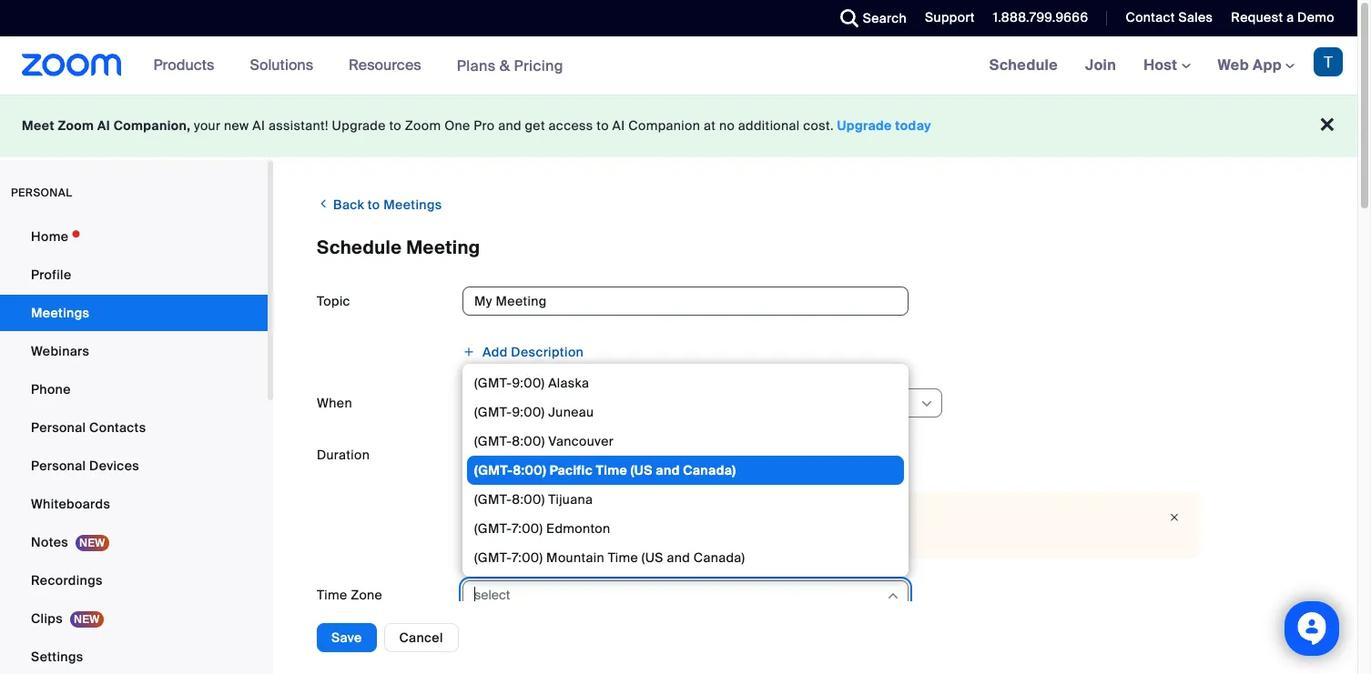 Task type: locate. For each thing, give the bounding box(es) containing it.
5 (gmt- from the top
[[474, 492, 512, 508]]

settings
[[31, 649, 83, 666]]

time left zone
[[317, 587, 347, 604]]

6 (gmt- from the top
[[474, 521, 512, 537]]

8:00) down (gmt-9:00) juneau
[[512, 433, 545, 450]]

9:00) up (gmt-9:00) juneau
[[512, 375, 545, 392]]

topic
[[317, 293, 350, 310]]

zoom left one
[[405, 117, 441, 134]]

and up support
[[656, 463, 680, 479]]

2 horizontal spatial ai
[[613, 117, 625, 134]]

0 vertical spatial personal
[[31, 420, 86, 436]]

(gmt- for (gmt-7:00) mountain time (us and canada)
[[474, 550, 512, 566]]

upgrade now link
[[592, 527, 680, 544]]

0 vertical spatial time
[[596, 463, 628, 479]]

(gmt- for (gmt-8:00) tijuana
[[474, 492, 512, 508]]

web app button
[[1218, 56, 1295, 75]]

schedule inside schedule link
[[990, 56, 1058, 75]]

and down now
[[667, 550, 690, 566]]

7 (gmt- from the top
[[474, 550, 512, 566]]

2 vertical spatial time
[[317, 587, 347, 604]]

1 vertical spatial (us
[[642, 550, 664, 566]]

upgrade down "product information" navigation
[[332, 117, 386, 134]]

1 horizontal spatial zoom
[[405, 117, 441, 134]]

zoom
[[58, 117, 94, 134], [405, 117, 441, 134]]

ai left companion
[[613, 117, 625, 134]]

9:00)
[[512, 375, 545, 392], [512, 404, 545, 421]]

(gmt- for (gmt-9:00) juneau
[[474, 404, 512, 421]]

schedule down back
[[317, 236, 402, 260]]

resources
[[349, 56, 421, 75]]

0 vertical spatial schedule
[[990, 56, 1058, 75]]

(us
[[631, 463, 653, 479], [642, 550, 664, 566]]

2 personal from the top
[[31, 458, 86, 474]]

profile
[[31, 267, 71, 283]]

time down upgrade now link
[[608, 550, 638, 566]]

(gmt-8:00) vancouver
[[474, 433, 614, 450]]

(gmt- down need
[[474, 550, 512, 566]]

schedule
[[990, 56, 1058, 75], [317, 236, 402, 260]]

(gmt-7:00) edmonton
[[474, 521, 611, 537]]

time for mountain
[[608, 550, 638, 566]]

upgrade inside "your current plan can only support 40 minutes per meeting. need more time? upgrade now"
[[595, 527, 649, 544]]

support link
[[912, 0, 980, 36], [925, 9, 975, 25]]

meetings up 'schedule meeting'
[[384, 197, 442, 213]]

1 horizontal spatial schedule
[[990, 56, 1058, 75]]

add description button
[[463, 339, 584, 366]]

pacific
[[550, 463, 593, 479]]

hide options image
[[886, 589, 901, 604]]

9:00) down (gmt-9:00) alaska
[[512, 404, 545, 421]]

cancel button
[[384, 624, 459, 653]]

phone link
[[0, 372, 268, 408]]

0 vertical spatial (us
[[631, 463, 653, 479]]

1 personal from the top
[[31, 420, 86, 436]]

(gmt-
[[474, 375, 512, 392], [474, 404, 512, 421], [474, 433, 512, 450], [474, 463, 513, 479], [474, 492, 512, 508], [474, 521, 512, 537], [474, 550, 512, 566]]

1 horizontal spatial meetings
[[384, 197, 442, 213]]

1 vertical spatial 7:00)
[[512, 550, 543, 566]]

upgrade
[[332, 117, 386, 134], [837, 117, 892, 134], [595, 527, 649, 544]]

to right access on the left top of page
[[597, 117, 609, 134]]

support
[[642, 508, 690, 525]]

description
[[511, 344, 584, 361]]

zoom right meet
[[58, 117, 94, 134]]

canada)
[[683, 463, 736, 479], [694, 550, 745, 566]]

whiteboards
[[31, 496, 110, 513]]

7:00) down (gmt-8:00) tijuana
[[512, 521, 543, 537]]

upgrade right cost.
[[837, 117, 892, 134]]

left image
[[317, 195, 330, 213]]

8:00) for vancouver
[[512, 433, 545, 450]]

canada) up 40
[[683, 463, 736, 479]]

0 horizontal spatial ai
[[97, 117, 110, 134]]

(gmt- up need
[[474, 492, 512, 508]]

settings link
[[0, 639, 268, 675]]

(us up only
[[631, 463, 653, 479]]

meet zoom ai companion, your new ai assistant! upgrade to zoom one pro and get access to ai companion at no additional cost. upgrade today
[[22, 117, 932, 134]]

per
[[767, 508, 788, 525]]

1 zoom from the left
[[58, 117, 94, 134]]

8:00) for pacific
[[513, 463, 546, 479]]

pro
[[474, 117, 495, 134]]

back
[[333, 197, 364, 213]]

1 9:00) from the top
[[512, 375, 545, 392]]

0 vertical spatial 8:00)
[[512, 433, 545, 450]]

(us for mountain
[[642, 550, 664, 566]]

1 ai from the left
[[97, 117, 110, 134]]

personal contacts link
[[0, 410, 268, 446]]

plans
[[457, 56, 496, 75]]

to down resources 'dropdown button' at the top of page
[[389, 117, 402, 134]]

8:00) for tijuana
[[512, 492, 545, 508]]

only
[[613, 508, 638, 525]]

2 ai from the left
[[253, 117, 265, 134]]

2 vertical spatial and
[[667, 550, 690, 566]]

web app
[[1218, 56, 1282, 75]]

4 (gmt- from the top
[[474, 463, 513, 479]]

1 vertical spatial meetings
[[31, 305, 90, 321]]

get
[[525, 117, 545, 134]]

support
[[925, 9, 975, 25]]

search button
[[827, 0, 912, 36]]

1 vertical spatial and
[[656, 463, 680, 479]]

banner containing products
[[0, 36, 1358, 96]]

0 vertical spatial and
[[498, 117, 522, 134]]

assistant!
[[269, 117, 329, 134]]

schedule meeting
[[317, 236, 480, 260]]

1 vertical spatial time
[[608, 550, 638, 566]]

and
[[498, 117, 522, 134], [656, 463, 680, 479], [667, 550, 690, 566]]

meetings link
[[0, 295, 268, 331]]

0 vertical spatial 7:00)
[[512, 521, 543, 537]]

7:00) down more
[[512, 550, 543, 566]]

upgrade down only
[[595, 527, 649, 544]]

(gmt- up your
[[474, 463, 513, 479]]

7:00)
[[512, 521, 543, 537], [512, 550, 543, 566]]

2 9:00) from the top
[[512, 404, 545, 421]]

canada) for (gmt-8:00) pacific time (us and canada)
[[683, 463, 736, 479]]

1 horizontal spatial upgrade
[[595, 527, 649, 544]]

vancouver
[[548, 433, 614, 450]]

contact
[[1126, 9, 1176, 25]]

save
[[331, 630, 362, 647]]

meetings inside personal menu menu
[[31, 305, 90, 321]]

0 horizontal spatial zoom
[[58, 117, 94, 134]]

home
[[31, 229, 69, 245]]

schedule for schedule
[[990, 56, 1058, 75]]

schedule link
[[976, 36, 1072, 95]]

access
[[549, 117, 593, 134]]

(gmt- down (gmt-9:00) alaska
[[474, 404, 512, 421]]

(gmt-8:00) pacific time (us and canada)
[[474, 463, 736, 479]]

personal menu menu
[[0, 219, 268, 675]]

more
[[514, 527, 547, 544]]

zoom logo image
[[22, 54, 122, 76]]

(us down now
[[642, 550, 664, 566]]

to right back
[[368, 197, 380, 213]]

minutes
[[714, 508, 764, 525]]

schedule down 1.888.799.9666
[[990, 56, 1058, 75]]

time down hr
[[596, 463, 628, 479]]

and left get
[[498, 117, 522, 134]]

1 (gmt- from the top
[[474, 375, 512, 392]]

9:00) for alaska
[[512, 375, 545, 392]]

2 7:00) from the top
[[512, 550, 543, 566]]

(gmt- down (gmt-9:00) juneau
[[474, 433, 512, 450]]

and inside meet zoom ai companion, 'footer'
[[498, 117, 522, 134]]

personal down phone
[[31, 420, 86, 436]]

8:00) up (gmt-7:00) edmonton
[[512, 492, 545, 508]]

1 vertical spatial personal
[[31, 458, 86, 474]]

meetings
[[384, 197, 442, 213], [31, 305, 90, 321]]

search
[[863, 10, 907, 26]]

1 vertical spatial 8:00)
[[513, 463, 546, 479]]

devices
[[89, 458, 139, 474]]

additional
[[738, 117, 800, 134]]

1.888.799.9666 button
[[980, 0, 1093, 36], [993, 9, 1089, 25]]

tijuana
[[548, 492, 593, 508]]

cost.
[[803, 117, 834, 134]]

0 vertical spatial 9:00)
[[512, 375, 545, 392]]

personal up whiteboards at the left bottom of page
[[31, 458, 86, 474]]

0 vertical spatial meetings
[[384, 197, 442, 213]]

contact sales link
[[1112, 0, 1218, 36], [1126, 9, 1213, 25]]

3 (gmt- from the top
[[474, 433, 512, 450]]

home link
[[0, 219, 268, 255]]

(gmt-9:00) juneau
[[474, 404, 594, 421]]

1 vertical spatial 9:00)
[[512, 404, 545, 421]]

ai right new
[[253, 117, 265, 134]]

canada) down 40
[[694, 550, 745, 566]]

1 vertical spatial schedule
[[317, 236, 402, 260]]

list box
[[467, 281, 904, 675]]

canada) for (gmt-7:00) mountain time (us and canada)
[[694, 550, 745, 566]]

clips link
[[0, 601, 268, 637]]

add
[[483, 344, 508, 361]]

(gmt- down add
[[474, 375, 512, 392]]

time for pacific
[[596, 463, 628, 479]]

meetings up webinars
[[31, 305, 90, 321]]

companion
[[629, 117, 701, 134]]

personal devices link
[[0, 448, 268, 484]]

0 horizontal spatial schedule
[[317, 236, 402, 260]]

0 vertical spatial canada)
[[683, 463, 736, 479]]

banner
[[0, 36, 1358, 96]]

1 vertical spatial canada)
[[694, 550, 745, 566]]

2 vertical spatial 8:00)
[[512, 492, 545, 508]]

contacts
[[89, 420, 146, 436]]

request a demo link
[[1218, 0, 1358, 36], [1232, 9, 1335, 25]]

host
[[1144, 56, 1182, 75]]

(gmt- left more
[[474, 521, 512, 537]]

profile picture image
[[1314, 47, 1343, 76]]

1 horizontal spatial ai
[[253, 117, 265, 134]]

1 7:00) from the top
[[512, 521, 543, 537]]

meetings navigation
[[976, 36, 1358, 96]]

2 (gmt- from the top
[[474, 404, 512, 421]]

ai left companion,
[[97, 117, 110, 134]]

0 horizontal spatial meetings
[[31, 305, 90, 321]]

to
[[389, 117, 402, 134], [597, 117, 609, 134], [368, 197, 380, 213]]

8:00) up (gmt-8:00) tijuana
[[513, 463, 546, 479]]



Task type: vqa. For each thing, say whether or not it's contained in the screenshot.
give
no



Task type: describe. For each thing, give the bounding box(es) containing it.
sales
[[1179, 9, 1213, 25]]

0 horizontal spatial upgrade
[[332, 117, 386, 134]]

(gmt-9:00) alaska
[[474, 375, 589, 392]]

current
[[508, 508, 553, 525]]

and for mountain
[[667, 550, 690, 566]]

hr
[[607, 446, 619, 462]]

web
[[1218, 56, 1249, 75]]

min
[[770, 446, 793, 462]]

personal for personal devices
[[31, 458, 86, 474]]

(gmt- for (gmt-7:00) edmonton
[[474, 521, 512, 537]]

meet
[[22, 117, 55, 134]]

(us for pacific
[[631, 463, 653, 479]]

personal
[[11, 186, 72, 200]]

add description
[[483, 344, 584, 361]]

your
[[477, 508, 505, 525]]

1.888.799.9666
[[993, 9, 1089, 25]]

webinars
[[31, 343, 89, 360]]

whiteboards link
[[0, 486, 268, 523]]

juneau
[[548, 404, 594, 421]]

close image
[[1164, 509, 1186, 527]]

your
[[194, 117, 221, 134]]

solutions
[[250, 56, 313, 75]]

time?
[[550, 527, 585, 544]]

schedule for schedule meeting
[[317, 236, 402, 260]]

your current plan can only support 40 minutes per meeting. need more time? upgrade now
[[477, 508, 846, 544]]

demo
[[1298, 9, 1335, 25]]

contact sales
[[1126, 9, 1213, 25]]

edmonton
[[547, 521, 611, 537]]

recordings
[[31, 573, 103, 589]]

0 horizontal spatial to
[[368, 197, 380, 213]]

show options image
[[920, 397, 934, 412]]

meeting
[[406, 236, 480, 260]]

meet zoom ai companion, footer
[[0, 95, 1358, 158]]

recordings link
[[0, 563, 268, 599]]

meeting.
[[791, 508, 846, 525]]

request
[[1232, 9, 1284, 25]]

products button
[[154, 36, 223, 95]]

1.888.799.9666 button up the join
[[980, 0, 1093, 36]]

(gmt- for (gmt-8:00) vancouver
[[474, 433, 512, 450]]

today
[[896, 117, 932, 134]]

a
[[1287, 9, 1294, 25]]

(gmt- for (gmt-9:00) alaska
[[474, 375, 512, 392]]

product information navigation
[[140, 36, 577, 96]]

personal contacts
[[31, 420, 146, 436]]

(gmt- for (gmt-8:00) pacific time (us and canada)
[[474, 463, 513, 479]]

time zone
[[317, 587, 383, 604]]

select time zone text field
[[474, 582, 885, 609]]

profile link
[[0, 257, 268, 293]]

2 zoom from the left
[[405, 117, 441, 134]]

2 horizontal spatial to
[[597, 117, 609, 134]]

and for pacific
[[656, 463, 680, 479]]

zone
[[351, 587, 383, 604]]

add image
[[463, 346, 475, 359]]

webinars link
[[0, 333, 268, 370]]

personal for personal contacts
[[31, 420, 86, 436]]

40
[[693, 508, 710, 525]]

pricing
[[514, 56, 564, 75]]

&
[[500, 56, 510, 75]]

cancel
[[399, 630, 443, 647]]

upgrade today link
[[837, 117, 932, 134]]

3 ai from the left
[[613, 117, 625, 134]]

plans & pricing
[[457, 56, 564, 75]]

duration
[[317, 447, 370, 464]]

companion,
[[114, 117, 191, 134]]

7:00) for edmonton
[[512, 521, 543, 537]]

host button
[[1144, 56, 1191, 75]]

2 horizontal spatial upgrade
[[837, 117, 892, 134]]

save button
[[317, 624, 377, 653]]

app
[[1253, 56, 1282, 75]]

back to meetings
[[330, 197, 442, 213]]

Topic text field
[[463, 287, 909, 316]]

7:00) for mountain
[[512, 550, 543, 566]]

no
[[719, 117, 735, 134]]

personal devices
[[31, 458, 139, 474]]

1 horizontal spatial to
[[389, 117, 402, 134]]

one
[[445, 117, 470, 134]]

back to meetings link
[[317, 189, 442, 219]]

notes link
[[0, 525, 268, 561]]

join link
[[1072, 36, 1130, 95]]

notes
[[31, 535, 68, 551]]

new
[[224, 117, 249, 134]]

need
[[477, 527, 511, 544]]

products
[[154, 56, 214, 75]]

at
[[704, 117, 716, 134]]

clips
[[31, 611, 63, 627]]

1.888.799.9666 button up schedule link
[[993, 9, 1089, 25]]

resources button
[[349, 36, 430, 95]]

plan
[[557, 508, 583, 525]]

9:00) for juneau
[[512, 404, 545, 421]]

when
[[317, 395, 352, 412]]

solutions button
[[250, 36, 322, 95]]

(gmt-7:00) mountain time (us and canada)
[[474, 550, 745, 566]]

list box containing (gmt-9:00) alaska
[[467, 281, 904, 675]]

can
[[587, 508, 609, 525]]

alaska
[[548, 375, 589, 392]]

join
[[1086, 56, 1117, 75]]



